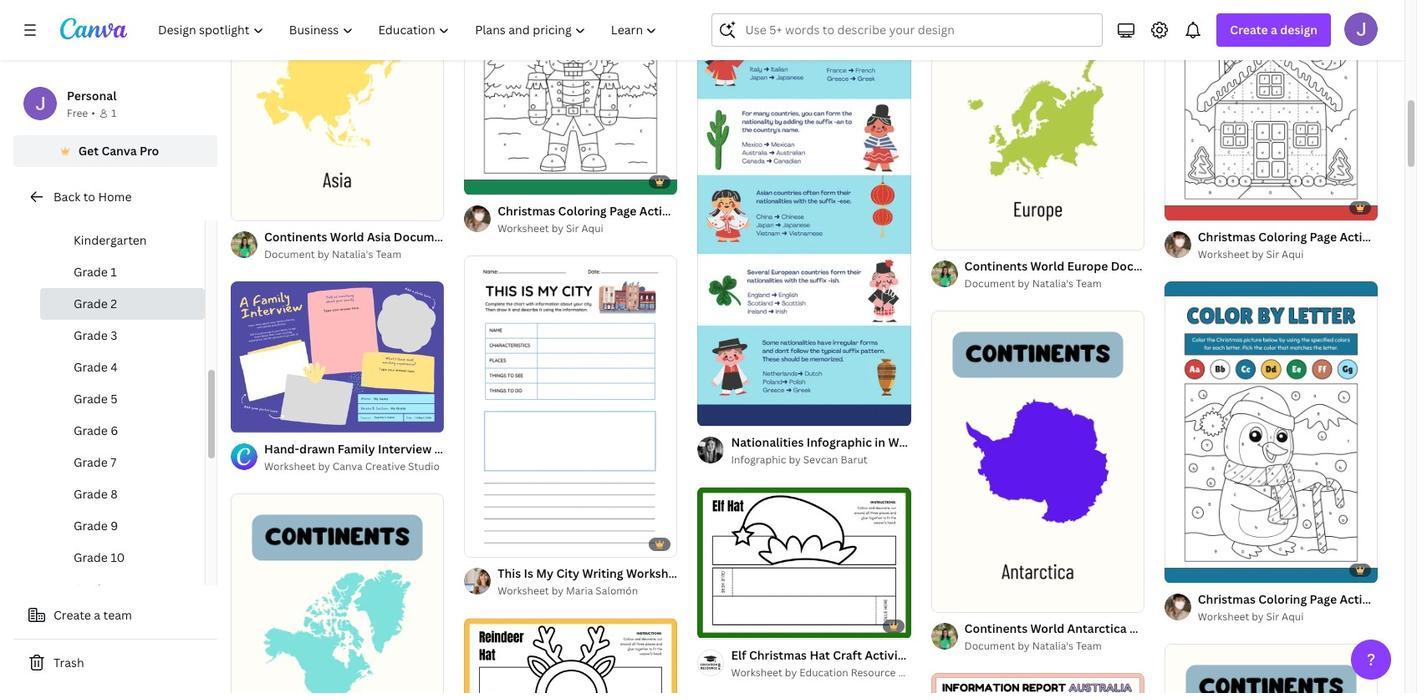 Task type: vqa. For each thing, say whether or not it's contained in the screenshot.
will in Captions will be generated and displayed for all spoken-word video and audio content throughout Canva
no



Task type: locate. For each thing, give the bounding box(es) containing it.
document by natalia's team for bottom the 'document by natalia's team' link
[[965, 640, 1102, 654]]

None search field
[[712, 13, 1103, 47]]

grade 1 link
[[40, 257, 205, 288]]

2 vertical spatial document by natalia's team
[[965, 640, 1102, 654]]

1 vertical spatial document
[[965, 277, 1015, 291]]

7
[[111, 455, 116, 471]]

infographic up barut
[[807, 435, 872, 451]]

grade 5 link
[[40, 384, 205, 416]]

nationalities infographic in white blue cute fun style infographic by sevcan barut
[[731, 435, 1036, 468]]

1 horizontal spatial a
[[1271, 22, 1278, 38]]

natalia's
[[332, 247, 373, 262], [1032, 277, 1074, 291], [1032, 640, 1074, 654]]

grade for grade 8
[[74, 487, 108, 503]]

1 1 from the top
[[111, 106, 116, 120]]

nationalities infographic in white blue cute fun style link
[[731, 434, 1036, 453]]

2
[[111, 296, 117, 312]]

drawn
[[299, 442, 335, 458]]

create inside "create a design" dropdown button
[[1230, 22, 1268, 38]]

8
[[111, 487, 118, 503]]

worksheet
[[498, 222, 549, 236], [1198, 248, 1249, 262], [522, 442, 582, 458], [264, 460, 316, 474], [626, 566, 687, 582], [498, 585, 549, 599], [1198, 610, 1249, 625], [731, 666, 783, 680]]

document by natalia's team
[[264, 247, 401, 262], [965, 277, 1102, 291], [965, 640, 1102, 654]]

grade 6
[[74, 423, 118, 439]]

1 vertical spatial aqui
[[1282, 248, 1304, 262]]

create left design
[[1230, 22, 1268, 38]]

1 vertical spatial canva
[[333, 460, 363, 474]]

back
[[54, 189, 80, 205]]

trash
[[54, 656, 84, 671]]

by
[[552, 222, 564, 236], [317, 247, 330, 262], [1252, 248, 1264, 262], [1018, 277, 1030, 291], [789, 453, 801, 468], [318, 460, 330, 474], [552, 585, 564, 599], [1252, 610, 1264, 625], [1018, 640, 1030, 654], [785, 666, 797, 680]]

worksheet by sir aqui for christmas coloring page activity worksheet in blue and white festive and lined style image
[[1198, 610, 1304, 625]]

6 grade from the top
[[74, 423, 108, 439]]

2 vertical spatial document by natalia's team link
[[965, 639, 1144, 656]]

2 vertical spatial worksheet by sir aqui
[[1198, 610, 1304, 625]]

aqui for christmas coloring page activity worksheet in red and white festive and lined style image
[[1282, 248, 1304, 262]]

infographic
[[807, 435, 872, 451], [731, 453, 786, 468]]

writing
[[582, 566, 623, 582]]

1
[[111, 106, 116, 120], [111, 264, 117, 280]]

1 vertical spatial worksheet by sir aqui link
[[1198, 247, 1378, 263]]

this
[[498, 566, 521, 582]]

jacob simon image
[[1344, 13, 1378, 46]]

1 vertical spatial a
[[94, 608, 100, 624]]

natalia's for continents world asia document in yellow blue white illustrative style image
[[332, 247, 373, 262]]

0 vertical spatial document
[[264, 247, 315, 262]]

0 vertical spatial worksheet by sir aqui link
[[498, 221, 678, 238]]

infographic down nationalities
[[731, 453, 786, 468]]

pre-school link
[[40, 193, 205, 225]]

a
[[1271, 22, 1278, 38], [94, 608, 100, 624]]

0 vertical spatial document by natalia's team
[[264, 247, 401, 262]]

0 horizontal spatial canva
[[101, 143, 137, 159]]

a left design
[[1271, 22, 1278, 38]]

worksheet by sir aqui for christmas coloring page activity worksheet in green and white festive and lined style 'image'
[[498, 222, 604, 236]]

pre-school
[[74, 201, 134, 217]]

1 vertical spatial team
[[1076, 277, 1102, 291]]

0 vertical spatial document by natalia's team link
[[264, 247, 444, 263]]

by inside hand-drawn family interview activity digital worksheet worksheet by canva creative studio
[[318, 460, 330, 474]]

7 grade from the top
[[74, 455, 108, 471]]

hub
[[898, 666, 919, 680]]

canva left pro
[[101, 143, 137, 159]]

1 vertical spatial worksheet by sir aqui
[[1198, 248, 1304, 262]]

grade 4 link
[[40, 352, 205, 384]]

document for continents world asia document in yellow blue white illustrative style image
[[264, 247, 315, 262]]

1 vertical spatial infographic
[[731, 453, 786, 468]]

pro
[[140, 143, 159, 159]]

1 horizontal spatial create
[[1230, 22, 1268, 38]]

worksheet by sir aqui
[[498, 222, 604, 236], [1198, 248, 1304, 262], [1198, 610, 1304, 625]]

document by natalia's team link
[[264, 247, 444, 263], [965, 276, 1144, 293], [965, 639, 1144, 656]]

grade left 7
[[74, 455, 108, 471]]

style inside 'nationalities infographic in white blue cute fun style infographic by sevcan barut'
[[1007, 435, 1036, 451]]

0 vertical spatial create
[[1230, 22, 1268, 38]]

worksheet by sir aqui link for christmas coloring page activity worksheet in green and white festive and lined style 'image'
[[498, 221, 678, 238]]

canva
[[101, 143, 137, 159], [333, 460, 363, 474]]

grade 1
[[74, 264, 117, 280]]

design
[[1280, 22, 1318, 38]]

grade 9
[[74, 518, 118, 534]]

9 grade from the top
[[74, 518, 108, 534]]

2 vertical spatial document
[[965, 640, 1015, 654]]

grade for grade 2
[[74, 296, 108, 312]]

0 vertical spatial infographic
[[807, 435, 872, 451]]

10 grade from the top
[[74, 550, 108, 566]]

1 vertical spatial document by natalia's team
[[965, 277, 1102, 291]]

style
[[1007, 435, 1036, 451], [816, 566, 845, 582]]

a left team
[[94, 608, 100, 624]]

grade inside "link"
[[74, 582, 108, 598]]

Search search field
[[745, 14, 1092, 46]]

grade left '9'
[[74, 518, 108, 534]]

1 vertical spatial natalia's
[[1032, 277, 1074, 291]]

1 vertical spatial 1
[[111, 264, 117, 280]]

team for continents world europe document in green blue white illustrative style image
[[1076, 277, 1102, 291]]

document by natalia's team link for continents world europe document in green blue white illustrative style image
[[965, 276, 1144, 293]]

grade
[[74, 264, 108, 280], [74, 296, 108, 312], [74, 328, 108, 344], [74, 360, 108, 375], [74, 391, 108, 407], [74, 423, 108, 439], [74, 455, 108, 471], [74, 487, 108, 503], [74, 518, 108, 534], [74, 550, 108, 566], [74, 582, 108, 598]]

3
[[111, 328, 117, 344]]

1 right the •
[[111, 106, 116, 120]]

2 grade from the top
[[74, 296, 108, 312]]

1 vertical spatial document by natalia's team link
[[965, 276, 1144, 293]]

grade inside 'link'
[[74, 328, 108, 344]]

canva inside button
[[101, 143, 137, 159]]

0 vertical spatial canva
[[101, 143, 137, 159]]

team
[[103, 608, 132, 624]]

blue
[[924, 435, 950, 451]]

0 horizontal spatial create
[[54, 608, 91, 624]]

grade 10 link
[[40, 543, 205, 574]]

education
[[800, 666, 848, 680]]

team for continents world asia document in yellow blue white illustrative style image
[[376, 247, 401, 262]]

create
[[1230, 22, 1268, 38], [54, 608, 91, 624]]

8 grade from the top
[[74, 487, 108, 503]]

0 vertical spatial aqui
[[582, 222, 604, 236]]

style right minimalist
[[816, 566, 845, 582]]

create a design
[[1230, 22, 1318, 38]]

1 vertical spatial sir
[[1266, 248, 1279, 262]]

worksheet by education resource hub link
[[731, 665, 919, 682]]

4 grade from the top
[[74, 360, 108, 375]]

2 vertical spatial sir
[[1266, 610, 1279, 625]]

document by natalia's team for the 'document by natalia's team' link corresponding to continents world europe document in green blue white illustrative style image
[[965, 277, 1102, 291]]

11 grade from the top
[[74, 582, 108, 598]]

grade up 'grade 2'
[[74, 264, 108, 280]]

grade for grade 11
[[74, 582, 108, 598]]

back to home link
[[13, 181, 217, 214]]

by inside 'nationalities infographic in white blue cute fun style infographic by sevcan barut'
[[789, 453, 801, 468]]

team
[[376, 247, 401, 262], [1076, 277, 1102, 291], [1076, 640, 1102, 654]]

grade left the 3
[[74, 328, 108, 344]]

continents world europe document in green blue white illustrative style image
[[931, 0, 1144, 250]]

by for worksheet by education resource hub link
[[785, 666, 797, 680]]

nationalities infographic in white blue cute fun style image
[[698, 0, 911, 427]]

0 vertical spatial natalia's
[[332, 247, 373, 262]]

hand-drawn family interview activity digital worksheet worksheet by canva creative studio
[[264, 442, 582, 474]]

aqui
[[582, 222, 604, 236], [1282, 248, 1304, 262], [1282, 610, 1304, 625]]

document
[[264, 247, 315, 262], [965, 277, 1015, 291], [965, 640, 1015, 654]]

style inside this is my city writing worksheet in colorful minimalist style worksheet by maria salomón
[[816, 566, 845, 582]]

home
[[98, 189, 132, 205]]

get
[[78, 143, 99, 159]]

pre-
[[74, 201, 97, 217]]

digital
[[482, 442, 519, 458]]

create down grade 11
[[54, 608, 91, 624]]

grade up create a team
[[74, 582, 108, 598]]

1 horizontal spatial infographic
[[807, 435, 872, 451]]

grade 5
[[74, 391, 118, 407]]

5 grade from the top
[[74, 391, 108, 407]]

sir for worksheet by sir aqui link related to christmas coloring page activity worksheet in blue and white festive and lined style image
[[1266, 610, 1279, 625]]

grade for grade 7
[[74, 455, 108, 471]]

1 horizontal spatial canva
[[333, 460, 363, 474]]

grade for grade 10
[[74, 550, 108, 566]]

grade 7 link
[[40, 447, 205, 479]]

christmas coloring page activity worksheet in green and white festive and lined style image
[[464, 0, 678, 195]]

grade left 4
[[74, 360, 108, 375]]

worksheet by sir aqui link
[[498, 221, 678, 238], [1198, 247, 1378, 263], [1198, 610, 1378, 626]]

create a team button
[[13, 599, 217, 633]]

grade 6 link
[[40, 416, 205, 447]]

0 vertical spatial team
[[376, 247, 401, 262]]

a inside button
[[94, 608, 100, 624]]

0 vertical spatial style
[[1007, 435, 1036, 451]]

0 vertical spatial worksheet by sir aqui
[[498, 222, 604, 236]]

3 grade from the top
[[74, 328, 108, 344]]

2 vertical spatial worksheet by sir aqui link
[[1198, 610, 1378, 626]]

2 vertical spatial aqui
[[1282, 610, 1304, 625]]

a inside dropdown button
[[1271, 22, 1278, 38]]

1 vertical spatial style
[[816, 566, 845, 582]]

colorful
[[704, 566, 750, 582]]

grade left 2 on the left of page
[[74, 296, 108, 312]]

sir
[[566, 222, 579, 236], [1266, 248, 1279, 262], [1266, 610, 1279, 625]]

0 vertical spatial a
[[1271, 22, 1278, 38]]

0 vertical spatial 1
[[111, 106, 116, 120]]

0 horizontal spatial a
[[94, 608, 100, 624]]

grade left the 10 at the left bottom of page
[[74, 550, 108, 566]]

this is my city writing worksheet in colorful minimalist style worksheet by maria salomón
[[498, 566, 845, 599]]

christmas coloring page activity worksheet in red and white festive and lined style image
[[1165, 0, 1378, 221]]

canva down the family
[[333, 460, 363, 474]]

continents world north america document in blue white illustrative style image
[[231, 494, 444, 694]]

worksheet by sir aqui link for christmas coloring page activity worksheet in red and white festive and lined style image
[[1198, 247, 1378, 263]]

1 horizontal spatial style
[[1007, 435, 1036, 451]]

by for the 'document by natalia's team' link associated with continents world asia document in yellow blue white illustrative style image
[[317, 247, 330, 262]]

elf christmas hat craft activity in green white simple lined style image
[[698, 488, 911, 639]]

0 horizontal spatial style
[[816, 566, 845, 582]]

top level navigation element
[[147, 13, 672, 47]]

barut
[[841, 453, 868, 468]]

grade left "8"
[[74, 487, 108, 503]]

grade left 6
[[74, 423, 108, 439]]

grade 11 link
[[40, 574, 205, 606]]

cute
[[953, 435, 980, 451]]

style right fun
[[1007, 435, 1036, 451]]

grade left 5
[[74, 391, 108, 407]]

1 vertical spatial create
[[54, 608, 91, 624]]

1 up 2 on the left of page
[[111, 264, 117, 280]]

0 vertical spatial sir
[[566, 222, 579, 236]]

10
[[111, 550, 125, 566]]

personal
[[67, 88, 117, 104]]

worksheet by canva creative studio link
[[264, 459, 444, 476]]

fun
[[983, 435, 1004, 451]]

create inside button
[[54, 608, 91, 624]]

canva inside hand-drawn family interview activity digital worksheet worksheet by canva creative studio
[[333, 460, 363, 474]]

1 grade from the top
[[74, 264, 108, 280]]



Task type: describe. For each thing, give the bounding box(es) containing it.
by for the 'document by natalia's team' link corresponding to continents world europe document in green blue white illustrative style image
[[1018, 277, 1030, 291]]

school
[[97, 201, 134, 217]]

grade 4
[[74, 360, 118, 375]]

grade for grade 5
[[74, 391, 108, 407]]

0 horizontal spatial infographic
[[731, 453, 786, 468]]

country information report group work in colorful pastel style image
[[931, 674, 1144, 694]]

activity
[[434, 442, 479, 458]]

salomón
[[596, 585, 638, 599]]

create a design button
[[1217, 13, 1331, 47]]

natalia's for continents world europe document in green blue white illustrative style image
[[1032, 277, 1074, 291]]

studio
[[408, 460, 440, 474]]

by for worksheet by sir aqui link related to christmas coloring page activity worksheet in green and white festive and lined style 'image'
[[552, 222, 564, 236]]

resource
[[851, 666, 896, 680]]

grade 7
[[74, 455, 116, 471]]

11
[[111, 582, 123, 598]]

grade 11
[[74, 582, 123, 598]]

by for worksheet by sir aqui link related to christmas coloring page activity worksheet in red and white festive and lined style image
[[1252, 248, 1264, 262]]

get canva pro
[[78, 143, 159, 159]]

creative
[[365, 460, 406, 474]]

9
[[111, 518, 118, 534]]

infographic by sevcan barut link
[[731, 453, 911, 469]]

grade for grade 9
[[74, 518, 108, 534]]

aqui for christmas coloring page activity worksheet in blue and white festive and lined style image
[[1282, 610, 1304, 625]]

family
[[338, 442, 375, 458]]

sevcan
[[803, 453, 838, 468]]

aqui for christmas coloring page activity worksheet in green and white festive and lined style 'image'
[[582, 222, 604, 236]]

a for design
[[1271, 22, 1278, 38]]

continents world asia document in yellow blue white illustrative style image
[[231, 0, 444, 221]]

grade 8 link
[[40, 479, 205, 511]]

by for bottom the 'document by natalia's team' link
[[1018, 640, 1030, 654]]

hand-
[[264, 442, 299, 458]]

create a team
[[54, 608, 132, 624]]

trash link
[[13, 647, 217, 681]]

a for team
[[94, 608, 100, 624]]

back to home
[[54, 189, 132, 205]]

document by natalia's team for the 'document by natalia's team' link associated with continents world asia document in yellow blue white illustrative style image
[[264, 247, 401, 262]]

this is my city writing worksheet in colorful minimalist style link
[[498, 566, 845, 584]]

worksheet by education resource hub
[[731, 666, 919, 680]]

2 1 from the top
[[111, 264, 117, 280]]

kindergarten
[[74, 232, 147, 248]]

grade 8
[[74, 487, 118, 503]]

in
[[875, 435, 886, 451]]

hand-drawn family interview activity digital worksheet image
[[231, 282, 444, 433]]

document by natalia's team link for continents world asia document in yellow blue white illustrative style image
[[264, 247, 444, 263]]

to
[[83, 189, 95, 205]]

maria
[[566, 585, 593, 599]]

kindergarten link
[[40, 225, 205, 257]]

sir for worksheet by sir aqui link related to christmas coloring page activity worksheet in green and white festive and lined style 'image'
[[566, 222, 579, 236]]

by inside this is my city writing worksheet in colorful minimalist style worksheet by maria salomón
[[552, 585, 564, 599]]

document for continents world europe document in green blue white illustrative style image
[[965, 277, 1015, 291]]

5
[[111, 391, 118, 407]]

grade for grade 1
[[74, 264, 108, 280]]

worksheet by maria salomón link
[[498, 584, 678, 601]]

christmas coloring page activity worksheet in blue and white festive and lined style image
[[1165, 282, 1378, 584]]

interview
[[378, 442, 432, 458]]

reindeer antler christmas hat craft activity in white yellow simple lined style image
[[464, 619, 678, 694]]

this is my city writing worksheet in colorful minimalist style image
[[464, 256, 678, 558]]

grade 3 link
[[40, 320, 205, 352]]

by for worksheet by sir aqui link related to christmas coloring page activity worksheet in blue and white festive and lined style image
[[1252, 610, 1264, 625]]

grade for grade 6
[[74, 423, 108, 439]]

sir for worksheet by sir aqui link related to christmas coloring page activity worksheet in red and white festive and lined style image
[[1266, 248, 1279, 262]]

continents world oceania poster in blue-white illustrative style image
[[1165, 645, 1378, 694]]

minimalist
[[753, 566, 813, 582]]

is
[[524, 566, 533, 582]]

worksheet by sir aqui for christmas coloring page activity worksheet in red and white festive and lined style image
[[1198, 248, 1304, 262]]

worksheet by sir aqui link for christmas coloring page activity worksheet in blue and white festive and lined style image
[[1198, 610, 1378, 626]]

grade 2
[[74, 296, 117, 312]]

free
[[67, 106, 88, 120]]

white
[[888, 435, 922, 451]]

continents world antarctica document in blue white illustrative style image
[[931, 311, 1144, 613]]

6
[[111, 423, 118, 439]]

city
[[556, 566, 580, 582]]

hand-drawn family interview activity digital worksheet link
[[264, 441, 582, 459]]

grade for grade 3
[[74, 328, 108, 344]]

create for create a design
[[1230, 22, 1268, 38]]

nationalities
[[731, 435, 804, 451]]

2 vertical spatial team
[[1076, 640, 1102, 654]]

•
[[91, 106, 95, 120]]

2 vertical spatial natalia's
[[1032, 640, 1074, 654]]

get canva pro button
[[13, 135, 217, 167]]

my
[[536, 566, 554, 582]]

create for create a team
[[54, 608, 91, 624]]

grade for grade 4
[[74, 360, 108, 375]]

grade 9 link
[[40, 511, 205, 543]]

in
[[690, 566, 701, 582]]

free •
[[67, 106, 95, 120]]

4
[[111, 360, 118, 375]]

grade 3
[[74, 328, 117, 344]]

grade 10
[[74, 550, 125, 566]]



